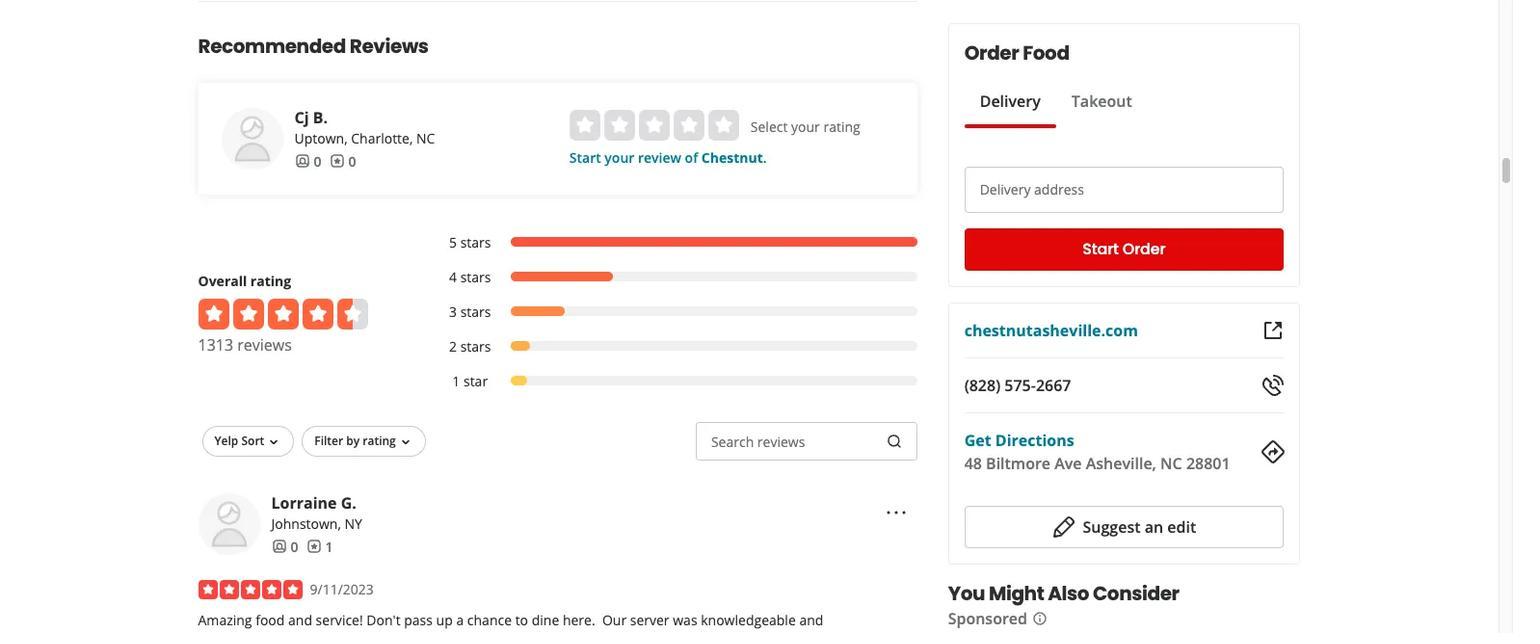 Task type: locate. For each thing, give the bounding box(es) containing it.
16 info v2 image
[[1032, 612, 1047, 627]]

reviews element containing 0
[[329, 152, 356, 171]]

star
[[464, 372, 488, 390]]

0
[[314, 152, 322, 170], [349, 152, 356, 170], [291, 538, 298, 556]]

1 and from the left
[[288, 611, 312, 629]]

delivery down order food
[[981, 91, 1041, 112]]

1 horizontal spatial order
[[1123, 239, 1166, 261]]

2 stars
[[449, 337, 491, 355]]

3 stars from the top
[[460, 302, 491, 321]]

1 horizontal spatial rating
[[363, 433, 396, 449]]

here.
[[563, 611, 595, 629]]

cj b. link
[[295, 107, 328, 128]]

5 star rating image
[[198, 580, 302, 599]]

stars inside filter reviews by 2 stars rating element
[[460, 337, 491, 355]]

lorraine g. link
[[271, 492, 357, 514]]

filter reviews by 1 star rating element
[[430, 372, 918, 391]]

0 horizontal spatial nc
[[416, 129, 435, 147]]

1 vertical spatial reviews
[[758, 433, 805, 451]]

2 delivery from the top
[[981, 180, 1032, 199]]

a right up
[[456, 611, 464, 629]]

nc inside cj b. uptown, charlotte, nc
[[416, 129, 435, 147]]

24 phone v2 image
[[1262, 374, 1285, 397]]

reviews element down johnstown,
[[306, 538, 333, 557]]

4 stars from the top
[[460, 337, 491, 355]]

2 stars from the top
[[460, 268, 491, 286]]

1313 reviews
[[198, 334, 292, 355]]

rating up 4.5 star rating image
[[251, 272, 291, 290]]

chestnutasheville.com
[[965, 320, 1139, 341]]

rating element
[[570, 110, 739, 140]]

None radio
[[639, 110, 670, 140]]

reviews element
[[329, 152, 356, 171], [306, 538, 333, 557]]

reviews element containing 1
[[306, 538, 333, 557]]

by
[[346, 433, 360, 449]]

16 friends v2 image
[[295, 154, 310, 169], [271, 539, 287, 555]]

1 horizontal spatial 1
[[452, 372, 460, 390]]

consider
[[1094, 580, 1180, 607]]

reviews for 1313 reviews
[[237, 334, 292, 355]]

delivery for delivery
[[981, 91, 1041, 112]]

chance
[[467, 611, 512, 629]]

and
[[288, 611, 312, 629], [800, 611, 824, 629]]

stars right 3
[[460, 302, 491, 321]]

address
[[1035, 180, 1085, 199]]

1 horizontal spatial start
[[1083, 239, 1120, 261]]

delivery inside delivery address start order
[[981, 180, 1032, 199]]

1313
[[198, 334, 233, 355]]

tab list
[[965, 90, 1148, 128]]

2 horizontal spatial rating
[[824, 117, 861, 136]]

1 horizontal spatial nc
[[1161, 453, 1183, 474]]

filter by rating button
[[302, 426, 426, 457]]

0 horizontal spatial rating
[[251, 272, 291, 290]]

5 stars
[[449, 233, 491, 251]]

reviews
[[237, 334, 292, 355], [758, 433, 805, 451]]

0 vertical spatial a
[[456, 611, 464, 629]]

1 stars from the top
[[460, 233, 491, 251]]

and right "food"
[[288, 611, 312, 629]]

1 horizontal spatial 0
[[314, 152, 322, 170]]

reviews down 4.5 star rating image
[[237, 334, 292, 355]]

0 left 16 review v2 icon
[[291, 538, 298, 556]]

(no rating) image
[[570, 110, 739, 140]]

start left review
[[570, 148, 601, 166]]

edit
[[1168, 517, 1197, 538]]

your right select
[[792, 117, 820, 136]]

friends element down uptown,
[[295, 152, 322, 171]]

search image
[[887, 434, 903, 449]]

5
[[449, 233, 457, 251]]

your
[[792, 117, 820, 136], [605, 148, 635, 166]]

2 vertical spatial rating
[[363, 433, 396, 449]]

order
[[965, 40, 1020, 67], [1123, 239, 1166, 261]]

and right knowledgeable
[[800, 611, 824, 629]]

nc left the 28801
[[1161, 453, 1183, 474]]

2 horizontal spatial 0
[[349, 152, 356, 170]]

1 vertical spatial a
[[198, 630, 206, 633]]

friends element for lorraine
[[271, 538, 298, 557]]

1 vertical spatial nc
[[1161, 453, 1183, 474]]

0 vertical spatial reviews
[[237, 334, 292, 355]]

0 left 16 review v2 image
[[314, 152, 322, 170]]

1 inside reviews element
[[325, 538, 333, 556]]

0 horizontal spatial start
[[570, 148, 601, 166]]

16 friends v2 image down uptown,
[[295, 154, 310, 169]]

yelp sort
[[215, 433, 264, 449]]

3 stars
[[449, 302, 491, 321]]

0 vertical spatial reviews element
[[329, 152, 356, 171]]

0 vertical spatial 1
[[452, 372, 460, 390]]

16 review v2 image
[[306, 539, 322, 555]]

real
[[209, 630, 233, 633]]

delivery
[[981, 91, 1041, 112], [981, 180, 1032, 199]]

0 vertical spatial friends element
[[295, 152, 322, 171]]

a left real
[[198, 630, 206, 633]]

0 horizontal spatial 0
[[291, 538, 298, 556]]

stars inside the filter reviews by 5 stars rating element
[[460, 233, 491, 251]]

service!
[[316, 611, 363, 629]]

dine
[[532, 611, 559, 629]]

of
[[685, 148, 698, 166]]

a
[[456, 611, 464, 629], [198, 630, 206, 633]]

0 for b.
[[314, 152, 322, 170]]

1 horizontal spatial reviews
[[758, 433, 805, 451]]

0 inside reviews element
[[349, 152, 356, 170]]

1 vertical spatial 1
[[325, 538, 333, 556]]

reviews element for b.
[[329, 152, 356, 171]]

food
[[1024, 40, 1070, 67]]

suggest an edit
[[1084, 517, 1197, 538]]

1 horizontal spatial a
[[456, 611, 464, 629]]

nc
[[416, 129, 435, 147], [1161, 453, 1183, 474]]

1 horizontal spatial 16 friends v2 image
[[295, 154, 310, 169]]

0 horizontal spatial reviews
[[237, 334, 292, 355]]

search
[[711, 433, 754, 451]]

stars inside filter reviews by 3 stars rating element
[[460, 302, 491, 321]]

0 vertical spatial nc
[[416, 129, 435, 147]]

0 vertical spatial start
[[570, 148, 601, 166]]

order inside delivery address start order
[[1123, 239, 1166, 261]]

don't
[[367, 611, 401, 629]]

0 vertical spatial your
[[792, 117, 820, 136]]

recommended
[[198, 32, 346, 59]]

0 vertical spatial 16 friends v2 image
[[295, 154, 310, 169]]

stars inside filter reviews by 4 stars rating element
[[460, 268, 491, 286]]

stars right 2
[[460, 337, 491, 355]]

stars right 5
[[460, 233, 491, 251]]

rating right select
[[824, 117, 861, 136]]

reviews for search reviews
[[758, 433, 805, 451]]

0 horizontal spatial 16 friends v2 image
[[271, 539, 287, 555]]

1 left star
[[452, 372, 460, 390]]

0 vertical spatial order
[[965, 40, 1020, 67]]

reviews element down uptown,
[[329, 152, 356, 171]]

rating left 16 chevron down v2 image
[[363, 433, 396, 449]]

1 vertical spatial order
[[1123, 239, 1166, 261]]

cj
[[295, 107, 309, 128]]

review
[[638, 148, 682, 166]]

recommended reviews
[[198, 32, 429, 59]]

your left review
[[605, 148, 635, 166]]

0 for g.
[[291, 538, 298, 556]]

16 review v2 image
[[329, 154, 345, 169]]

4 stars
[[449, 268, 491, 286]]

1 right 16 review v2 icon
[[325, 538, 333, 556]]

recommended reviews element
[[136, 1, 980, 633]]

food
[[256, 611, 285, 629]]

(828) 575-2667
[[965, 375, 1072, 396]]

friends element left 16 review v2 icon
[[271, 538, 298, 557]]

0 vertical spatial delivery
[[981, 91, 1041, 112]]

16 friends v2 image left 16 review v2 icon
[[271, 539, 287, 555]]

1
[[452, 372, 460, 390], [325, 538, 333, 556]]

stars right 4
[[460, 268, 491, 286]]

0 vertical spatial rating
[[824, 117, 861, 136]]

0 horizontal spatial and
[[288, 611, 312, 629]]

1 horizontal spatial and
[[800, 611, 824, 629]]

0 horizontal spatial 1
[[325, 538, 333, 556]]

1 vertical spatial reviews element
[[306, 538, 333, 557]]

rating inside dropdown button
[[363, 433, 396, 449]]

select
[[751, 117, 788, 136]]

1 vertical spatial rating
[[251, 272, 291, 290]]

delivery left address
[[981, 180, 1032, 199]]

you might also consider
[[949, 580, 1180, 607]]

nc right charlotte, at top
[[416, 129, 435, 147]]

1 vertical spatial 16 friends v2 image
[[271, 539, 287, 555]]

start
[[570, 148, 601, 166], [1083, 239, 1120, 261]]

stars
[[460, 233, 491, 251], [460, 268, 491, 286], [460, 302, 491, 321], [460, 337, 491, 355]]

1 vertical spatial your
[[605, 148, 635, 166]]

delivery inside tab list
[[981, 91, 1041, 112]]

reviews right search
[[758, 433, 805, 451]]

0 horizontal spatial your
[[605, 148, 635, 166]]

1 vertical spatial start
[[1083, 239, 1120, 261]]

1 delivery from the top
[[981, 91, 1041, 112]]

16 chevron down v2 image
[[266, 434, 282, 450]]

knowledgeable
[[701, 611, 796, 629]]

ny
[[345, 515, 362, 533]]

1 vertical spatial friends element
[[271, 538, 298, 557]]

0 horizontal spatial a
[[198, 630, 206, 633]]

start inside recommended reviews element
[[570, 148, 601, 166]]

lorraine g. johnstown, ny
[[271, 492, 362, 533]]

16 friends v2 image for lorraine
[[271, 539, 287, 555]]

24 pencil v2 image
[[1053, 516, 1076, 539]]

start down address
[[1083, 239, 1120, 261]]

0 right 16 review v2 image
[[349, 152, 356, 170]]

2667
[[1037, 375, 1072, 396]]

2 and from the left
[[800, 611, 824, 629]]

None radio
[[570, 110, 600, 140], [604, 110, 635, 140], [674, 110, 705, 140], [708, 110, 739, 140], [570, 110, 600, 140], [604, 110, 635, 140], [674, 110, 705, 140], [708, 110, 739, 140]]

up
[[436, 611, 453, 629]]

delivery for delivery address start order
[[981, 180, 1032, 199]]

friends element
[[295, 152, 322, 171], [271, 538, 298, 557]]

takeout
[[1072, 91, 1133, 112]]

  text field
[[696, 422, 918, 461]]

1 vertical spatial delivery
[[981, 180, 1032, 199]]

1 horizontal spatial your
[[792, 117, 820, 136]]



Task type: describe. For each thing, give the bounding box(es) containing it.
rating for select your rating
[[824, 117, 861, 136]]

0 horizontal spatial order
[[965, 40, 1020, 67]]

rating for filter by rating
[[363, 433, 396, 449]]

48
[[965, 453, 983, 474]]

g.
[[341, 492, 357, 514]]

to
[[515, 611, 528, 629]]

chestnutasheville.com link
[[965, 320, 1139, 341]]

friends element for cj
[[295, 152, 322, 171]]

lorraine
[[271, 492, 337, 514]]

sort
[[241, 433, 264, 449]]

yelp
[[215, 433, 238, 449]]

ave
[[1055, 453, 1083, 474]]

was
[[673, 611, 698, 629]]

2
[[449, 337, 457, 355]]

1 for 1
[[325, 538, 333, 556]]

photo of cj b. image
[[221, 108, 283, 169]]

filter by rating
[[315, 433, 396, 449]]

9/11/2023
[[310, 580, 374, 598]]

server
[[630, 611, 670, 629]]

get
[[965, 430, 992, 451]]

your for start
[[605, 148, 635, 166]]

an
[[1145, 517, 1164, 538]]

  text field inside recommended reviews element
[[696, 422, 918, 461]]

you
[[949, 580, 986, 607]]

575-
[[1005, 375, 1037, 396]]

1 for 1 star
[[452, 372, 460, 390]]

also
[[1049, 580, 1090, 607]]

suggest an edit button
[[965, 506, 1285, 549]]

select your rating
[[751, 117, 861, 136]]

directions
[[996, 430, 1075, 451]]

24 external link v2 image
[[1262, 319, 1285, 342]]

stars for 4 stars
[[460, 268, 491, 286]]

tab list containing delivery
[[965, 90, 1148, 128]]

start your review of chestnut .
[[570, 148, 767, 166]]

28801
[[1187, 453, 1231, 474]]

1 star
[[452, 372, 488, 390]]

(828)
[[965, 375, 1001, 396]]

stars for 3 stars
[[460, 302, 491, 321]]

filter reviews by 4 stars rating element
[[430, 268, 918, 287]]

start order button
[[965, 228, 1285, 271]]

filter reviews by 5 stars rating element
[[430, 233, 918, 252]]

b.
[[313, 107, 328, 128]]

your for select
[[792, 117, 820, 136]]

3
[[449, 302, 457, 321]]

stars for 5 stars
[[460, 233, 491, 251]]

16 friends v2 image for cj
[[295, 154, 310, 169]]

biltmore
[[987, 453, 1051, 474]]

4
[[449, 268, 457, 286]]

might
[[990, 580, 1045, 607]]

get directions 48 biltmore ave asheville, nc 28801
[[965, 430, 1231, 474]]

delivery address start order
[[981, 180, 1166, 261]]

search reviews
[[711, 433, 805, 451]]

johnstown,
[[271, 515, 341, 533]]

overall rating
[[198, 272, 291, 290]]

suggest
[[1084, 517, 1141, 538]]

asheville,
[[1087, 453, 1157, 474]]

filter reviews by 3 stars rating element
[[430, 302, 918, 322]]

16 chevron down v2 image
[[398, 434, 413, 450]]

nc inside get directions 48 biltmore ave asheville, nc 28801
[[1161, 453, 1183, 474]]

amazing
[[198, 611, 252, 629]]

menu image
[[885, 502, 908, 525]]

filter
[[315, 433, 343, 449]]

amazing food and service! don't pass up a chance to dine here.  our server was knowledgeable and a real treasure.
[[198, 611, 824, 633]]

get directions link
[[965, 430, 1075, 451]]

reviews
[[350, 32, 429, 59]]

4.5 star rating image
[[198, 299, 368, 329]]

photo of lorraine g. image
[[198, 493, 260, 555]]

24 directions v2 image
[[1262, 441, 1285, 464]]

cj b. uptown, charlotte, nc
[[295, 107, 435, 147]]

overall
[[198, 272, 247, 290]]

charlotte,
[[351, 129, 413, 147]]

order food
[[965, 40, 1070, 67]]

chestnut
[[702, 148, 763, 166]]

filter reviews by 2 stars rating element
[[430, 337, 918, 356]]

treasure.
[[237, 630, 293, 633]]

none radio inside recommended reviews element
[[639, 110, 670, 140]]

sponsored
[[949, 608, 1028, 630]]

uptown,
[[295, 129, 348, 147]]

reviews element for g.
[[306, 538, 333, 557]]

yelp sort button
[[202, 426, 294, 457]]

stars for 2 stars
[[460, 337, 491, 355]]

.
[[763, 148, 767, 166]]

start inside delivery address start order
[[1083, 239, 1120, 261]]

pass
[[404, 611, 433, 629]]

delivery tab panel
[[965, 128, 1148, 136]]



Task type: vqa. For each thing, say whether or not it's contained in the screenshot.
the Charlotte,
yes



